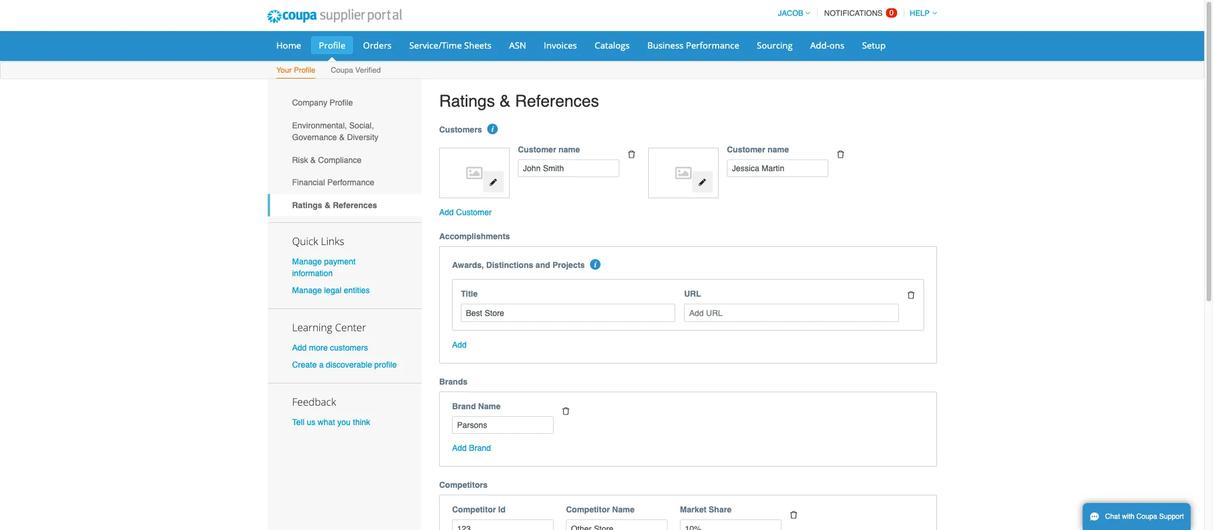 Task type: describe. For each thing, give the bounding box(es) containing it.
create a discoverable profile
[[292, 361, 397, 370]]

your profile link
[[276, 63, 316, 79]]

learning
[[292, 321, 332, 335]]

1 vertical spatial ratings
[[292, 201, 322, 210]]

share
[[709, 506, 732, 515]]

market
[[680, 506, 707, 515]]

company profile link
[[268, 92, 422, 114]]

manage for manage payment information
[[292, 257, 322, 266]]

help
[[910, 9, 930, 18]]

risk
[[292, 155, 308, 165]]

support
[[1160, 513, 1184, 522]]

think
[[353, 418, 370, 428]]

setup link
[[855, 36, 894, 54]]

customer for first the logo from left
[[518, 145, 556, 154]]

add for add
[[452, 341, 467, 350]]

add for add brand
[[452, 444, 467, 454]]

0 vertical spatial profile
[[319, 39, 346, 51]]

asn link
[[502, 36, 534, 54]]

coupa supplier portal image
[[259, 2, 410, 31]]

1 logo image from the left
[[445, 154, 504, 193]]

business performance link
[[640, 36, 747, 54]]

add-
[[811, 39, 830, 51]]

profile
[[374, 361, 397, 370]]

add customer
[[439, 208, 492, 218]]

change image image for 2nd the logo from left
[[699, 178, 707, 187]]

asn
[[509, 39, 526, 51]]

risk & compliance
[[292, 155, 362, 165]]

governance
[[292, 133, 337, 142]]

sourcing
[[757, 39, 793, 51]]

orders
[[363, 39, 392, 51]]

customers
[[330, 344, 368, 353]]

add more customers
[[292, 344, 368, 353]]

risk & compliance link
[[268, 149, 422, 171]]

company
[[292, 98, 327, 108]]

0 vertical spatial brand
[[452, 402, 476, 412]]

& down financial performance
[[325, 201, 331, 210]]

social,
[[349, 121, 374, 130]]

service/time
[[409, 39, 462, 51]]

market share
[[680, 506, 732, 515]]

quick links
[[292, 234, 344, 248]]

0 vertical spatial ratings & references
[[439, 92, 599, 110]]

service/time sheets
[[409, 39, 492, 51]]

Brand Name text field
[[452, 417, 554, 435]]

add button
[[452, 339, 467, 351]]

competitor id
[[452, 506, 506, 515]]

customers
[[439, 125, 482, 134]]

chat with coupa support
[[1106, 513, 1184, 522]]

compliance
[[318, 155, 362, 165]]

more
[[309, 344, 328, 353]]

catalogs link
[[587, 36, 638, 54]]

add for add customer
[[439, 208, 454, 218]]

name for brand name
[[478, 402, 501, 412]]

us
[[307, 418, 316, 428]]

catalogs
[[595, 39, 630, 51]]

name for 2nd the logo from left
[[768, 145, 789, 154]]

Market Share text field
[[680, 521, 782, 531]]

add-ons
[[811, 39, 845, 51]]

brand inside button
[[469, 444, 491, 454]]

add-ons link
[[803, 36, 852, 54]]

coupa inside button
[[1137, 513, 1158, 522]]

notifications 0
[[825, 8, 894, 18]]

awards, distinctions and projects
[[452, 261, 585, 270]]

notifications
[[825, 9, 883, 18]]

profile for your profile
[[294, 66, 316, 75]]

performance for business performance
[[686, 39, 740, 51]]

competitor name
[[566, 506, 635, 515]]

jacob link
[[773, 9, 811, 18]]

chat
[[1106, 513, 1120, 522]]

& right risk
[[310, 155, 316, 165]]

create
[[292, 361, 317, 370]]

& inside environmental, social, governance & diversity
[[339, 133, 345, 142]]

customer name for first the logo from left
[[518, 145, 580, 154]]

customer name for 2nd the logo from left
[[727, 145, 789, 154]]

coupa verified link
[[330, 63, 381, 79]]

0 horizontal spatial ratings & references
[[292, 201, 377, 210]]

manage payment information
[[292, 257, 356, 278]]

add brand
[[452, 444, 491, 454]]

home link
[[269, 36, 309, 54]]

orders link
[[356, 36, 399, 54]]

profile link
[[311, 36, 353, 54]]

ratings & references link
[[268, 194, 422, 217]]

environmental, social, governance & diversity
[[292, 121, 379, 142]]

customer name text field for first the logo from left
[[518, 160, 620, 177]]

additional information image for customers
[[488, 124, 498, 134]]

sheets
[[464, 39, 492, 51]]

payment
[[324, 257, 356, 266]]

competitors
[[439, 481, 488, 491]]

2 logo image from the left
[[655, 154, 713, 193]]

financial
[[292, 178, 325, 188]]

1 vertical spatial references
[[333, 201, 377, 210]]

business performance
[[648, 39, 740, 51]]

add brand button
[[452, 443, 491, 455]]

manage legal entities
[[292, 286, 370, 295]]

information
[[292, 269, 333, 278]]



Task type: locate. For each thing, give the bounding box(es) containing it.
0 horizontal spatial logo image
[[445, 154, 504, 193]]

financial performance
[[292, 178, 374, 188]]

add for add more customers
[[292, 344, 307, 353]]

1 horizontal spatial ratings
[[439, 92, 495, 110]]

manage inside manage payment information
[[292, 257, 322, 266]]

competitor for competitor name
[[566, 506, 610, 515]]

manage for manage legal entities
[[292, 286, 322, 295]]

& down asn
[[500, 92, 511, 110]]

1 horizontal spatial name
[[768, 145, 789, 154]]

add up create
[[292, 344, 307, 353]]

manage
[[292, 257, 322, 266], [292, 286, 322, 295]]

additional information image right projects
[[591, 260, 601, 270]]

ratings down financial
[[292, 201, 322, 210]]

1 vertical spatial manage
[[292, 286, 322, 295]]

references down financial performance 'link'
[[333, 201, 377, 210]]

profile right your
[[294, 66, 316, 75]]

entities
[[344, 286, 370, 295]]

performance inside 'link'
[[327, 178, 374, 188]]

quick
[[292, 234, 318, 248]]

service/time sheets link
[[402, 36, 499, 54]]

diversity
[[347, 133, 379, 142]]

1 horizontal spatial performance
[[686, 39, 740, 51]]

customer for 2nd the logo from left
[[727, 145, 766, 154]]

change image image
[[489, 178, 498, 187], [699, 178, 707, 187]]

help link
[[905, 9, 937, 18]]

customer name
[[518, 145, 580, 154], [727, 145, 789, 154]]

name up competitor name text box
[[612, 506, 635, 515]]

chat with coupa support button
[[1083, 504, 1191, 531]]

accomplishments
[[439, 232, 510, 242]]

manage legal entities link
[[292, 286, 370, 295]]

0 vertical spatial coupa
[[331, 66, 353, 75]]

brands
[[439, 378, 468, 387]]

1 horizontal spatial competitor
[[566, 506, 610, 515]]

environmental, social, governance & diversity link
[[268, 114, 422, 149]]

ratings
[[439, 92, 495, 110], [292, 201, 322, 210]]

you
[[337, 418, 351, 428]]

additional information image right customers
[[488, 124, 498, 134]]

invoices
[[544, 39, 577, 51]]

manage down information
[[292, 286, 322, 295]]

customer name text field for 2nd the logo from left
[[727, 160, 829, 177]]

tell
[[292, 418, 305, 428]]

url
[[684, 290, 701, 299]]

1 horizontal spatial additional information image
[[591, 260, 601, 270]]

brand down brand name text box
[[469, 444, 491, 454]]

ons
[[830, 39, 845, 51]]

2 name from the left
[[768, 145, 789, 154]]

0 vertical spatial ratings
[[439, 92, 495, 110]]

profile down coupa supplier portal image
[[319, 39, 346, 51]]

name up brand name text box
[[478, 402, 501, 412]]

Customer name text field
[[518, 160, 620, 177], [727, 160, 829, 177]]

1 vertical spatial performance
[[327, 178, 374, 188]]

projects
[[553, 261, 585, 270]]

title
[[461, 290, 478, 299]]

0 vertical spatial manage
[[292, 257, 322, 266]]

1 customer name text field from the left
[[518, 160, 620, 177]]

performance down risk & compliance link
[[327, 178, 374, 188]]

customer
[[518, 145, 556, 154], [727, 145, 766, 154], [456, 208, 492, 218]]

2 competitor from the left
[[566, 506, 610, 515]]

customer inside 'add customer' button
[[456, 208, 492, 218]]

1 customer name from the left
[[518, 145, 580, 154]]

0 horizontal spatial additional information image
[[488, 124, 498, 134]]

1 horizontal spatial customer
[[518, 145, 556, 154]]

0 vertical spatial performance
[[686, 39, 740, 51]]

with
[[1122, 513, 1135, 522]]

1 horizontal spatial customer name text field
[[727, 160, 829, 177]]

sourcing link
[[750, 36, 801, 54]]

1 vertical spatial coupa
[[1137, 513, 1158, 522]]

0 horizontal spatial change image image
[[489, 178, 498, 187]]

your
[[276, 66, 292, 75]]

add up brands
[[452, 341, 467, 350]]

coupa
[[331, 66, 353, 75], [1137, 513, 1158, 522]]

URL text field
[[684, 305, 899, 322]]

1 horizontal spatial coupa
[[1137, 513, 1158, 522]]

1 vertical spatial name
[[612, 506, 635, 515]]

what
[[318, 418, 335, 428]]

distinctions
[[486, 261, 533, 270]]

a
[[319, 361, 324, 370]]

add up accomplishments
[[439, 208, 454, 218]]

Competitor Id text field
[[452, 521, 554, 531]]

1 horizontal spatial name
[[612, 506, 635, 515]]

1 name from the left
[[559, 145, 580, 154]]

2 customer name text field from the left
[[727, 160, 829, 177]]

learning center
[[292, 321, 366, 335]]

0 horizontal spatial ratings
[[292, 201, 322, 210]]

2 customer name from the left
[[727, 145, 789, 154]]

0 vertical spatial references
[[515, 92, 599, 110]]

1 vertical spatial brand
[[469, 444, 491, 454]]

manage up information
[[292, 257, 322, 266]]

references down invoices on the left
[[515, 92, 599, 110]]

tell us what you think button
[[292, 417, 370, 429]]

coupa right "with"
[[1137, 513, 1158, 522]]

verified
[[355, 66, 381, 75]]

create a discoverable profile link
[[292, 361, 397, 370]]

navigation containing notifications 0
[[773, 2, 937, 25]]

1 vertical spatial profile
[[294, 66, 316, 75]]

1 vertical spatial additional information image
[[591, 260, 601, 270]]

invoices link
[[536, 36, 585, 54]]

environmental,
[[292, 121, 347, 130]]

1 change image image from the left
[[489, 178, 498, 187]]

0 horizontal spatial references
[[333, 201, 377, 210]]

1 vertical spatial ratings & references
[[292, 201, 377, 210]]

competitor down competitors
[[452, 506, 496, 515]]

ratings & references
[[439, 92, 599, 110], [292, 201, 377, 210]]

center
[[335, 321, 366, 335]]

& left diversity
[[339, 133, 345, 142]]

ratings & references down financial performance
[[292, 201, 377, 210]]

id
[[498, 506, 506, 515]]

1 manage from the top
[[292, 257, 322, 266]]

competitor up competitor name text box
[[566, 506, 610, 515]]

add more customers link
[[292, 344, 368, 353]]

0 horizontal spatial competitor
[[452, 506, 496, 515]]

add
[[439, 208, 454, 218], [452, 341, 467, 350], [292, 344, 307, 353], [452, 444, 467, 454]]

Title text field
[[461, 305, 676, 322]]

1 horizontal spatial logo image
[[655, 154, 713, 193]]

1 horizontal spatial customer name
[[727, 145, 789, 154]]

name
[[478, 402, 501, 412], [612, 506, 635, 515]]

additional information image for awards, distinctions and projects
[[591, 260, 601, 270]]

profile
[[319, 39, 346, 51], [294, 66, 316, 75], [330, 98, 353, 108]]

0 horizontal spatial customer name
[[518, 145, 580, 154]]

2 manage from the top
[[292, 286, 322, 295]]

links
[[321, 234, 344, 248]]

Competitor Name text field
[[566, 521, 668, 531]]

name for competitor name
[[612, 506, 635, 515]]

0 vertical spatial name
[[478, 402, 501, 412]]

change image image for first the logo from left
[[489, 178, 498, 187]]

coupa verified
[[331, 66, 381, 75]]

2 vertical spatial profile
[[330, 98, 353, 108]]

name for first the logo from left
[[559, 145, 580, 154]]

1 horizontal spatial change image image
[[699, 178, 707, 187]]

ratings up customers
[[439, 92, 495, 110]]

brand name
[[452, 402, 501, 412]]

name
[[559, 145, 580, 154], [768, 145, 789, 154]]

0 horizontal spatial performance
[[327, 178, 374, 188]]

setup
[[862, 39, 886, 51]]

0 horizontal spatial coupa
[[331, 66, 353, 75]]

feedback
[[292, 395, 336, 410]]

0 vertical spatial additional information image
[[488, 124, 498, 134]]

2 change image image from the left
[[699, 178, 707, 187]]

1 horizontal spatial references
[[515, 92, 599, 110]]

discoverable
[[326, 361, 372, 370]]

additional information image
[[488, 124, 498, 134], [591, 260, 601, 270]]

0 horizontal spatial name
[[559, 145, 580, 154]]

company profile
[[292, 98, 353, 108]]

brand down brands
[[452, 402, 476, 412]]

add up competitors
[[452, 444, 467, 454]]

your profile
[[276, 66, 316, 75]]

performance right business
[[686, 39, 740, 51]]

1 horizontal spatial ratings & references
[[439, 92, 599, 110]]

coupa left verified
[[331, 66, 353, 75]]

navigation
[[773, 2, 937, 25]]

competitor for competitor id
[[452, 506, 496, 515]]

legal
[[324, 286, 342, 295]]

business
[[648, 39, 684, 51]]

home
[[276, 39, 301, 51]]

awards,
[[452, 261, 484, 270]]

&
[[500, 92, 511, 110], [339, 133, 345, 142], [310, 155, 316, 165], [325, 201, 331, 210]]

0 horizontal spatial customer name text field
[[518, 160, 620, 177]]

0
[[890, 8, 894, 17]]

ratings & references down asn
[[439, 92, 599, 110]]

logo image
[[445, 154, 504, 193], [655, 154, 713, 193]]

2 horizontal spatial customer
[[727, 145, 766, 154]]

profile for company profile
[[330, 98, 353, 108]]

1 competitor from the left
[[452, 506, 496, 515]]

0 horizontal spatial customer
[[456, 208, 492, 218]]

performance for financial performance
[[327, 178, 374, 188]]

add customer button
[[439, 207, 492, 219]]

and
[[536, 261, 550, 270]]

profile up environmental, social, governance & diversity link
[[330, 98, 353, 108]]

0 horizontal spatial name
[[478, 402, 501, 412]]

financial performance link
[[268, 171, 422, 194]]



Task type: vqa. For each thing, say whether or not it's contained in the screenshot.
Asn in the top left of the page
yes



